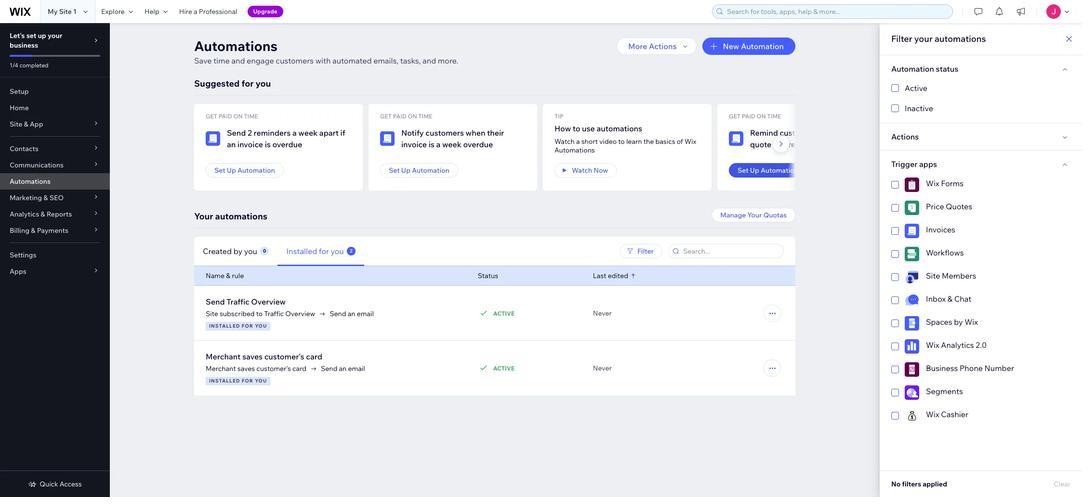 Task type: vqa. For each thing, say whether or not it's contained in the screenshot.
Video
yes



Task type: describe. For each thing, give the bounding box(es) containing it.
quote
[[750, 140, 771, 149]]

business
[[926, 364, 958, 373]]

send inside send 2 reminders a week apart if an invoice is overdue
[[227, 128, 246, 138]]

learn
[[626, 137, 642, 146]]

email for merchant saves customer's card
[[348, 365, 365, 373]]

basics
[[655, 137, 675, 146]]

the
[[643, 137, 654, 146]]

automations link
[[0, 173, 110, 190]]

Wix Cashier checkbox
[[891, 409, 1070, 423]]

wix for wix analytics 2.0
[[926, 341, 939, 350]]

customers for remind
[[780, 128, 818, 138]]

automation for first set up automation button from right
[[761, 166, 798, 175]]

in
[[801, 140, 808, 149]]

Segments checkbox
[[891, 386, 1070, 400]]

automation up active
[[891, 64, 934, 74]]

phone
[[960, 364, 983, 373]]

is inside send 2 reminders a week apart if an invoice is overdue
[[265, 140, 271, 149]]

emails,
[[373, 56, 399, 66]]

a inside the tip how to use automations watch a short video to learn the basics of wix automations
[[576, 137, 580, 146]]

Inactive checkbox
[[891, 103, 1070, 114]]

0 vertical spatial card
[[306, 352, 322, 362]]

payments
[[37, 226, 68, 235]]

apart
[[319, 128, 339, 138]]

price
[[839, 128, 857, 138]]

more.
[[438, 56, 458, 66]]

an for send traffic overview
[[348, 310, 355, 318]]

1 vertical spatial overview
[[285, 310, 315, 318]]

business phone number
[[926, 364, 1014, 373]]

icon image for inbox
[[905, 293, 919, 308]]

wix for wix forms
[[926, 179, 939, 188]]

filters
[[902, 480, 921, 489]]

you for overview
[[255, 323, 267, 330]]

customers for notify
[[426, 128, 464, 138]]

up
[[38, 31, 46, 40]]

site subscribed to traffic overview
[[206, 310, 315, 318]]

is inside notify customers when their invoice is a week overdue
[[429, 140, 434, 149]]

my
[[48, 7, 58, 16]]

filter for filter
[[637, 247, 654, 256]]

for for saves
[[242, 378, 253, 384]]

2 and from the left
[[423, 56, 436, 66]]

number
[[985, 364, 1014, 373]]

a inside send 2 reminders a week apart if an invoice is overdue
[[292, 128, 297, 138]]

time for remind
[[767, 113, 781, 120]]

for for suggested
[[242, 78, 254, 89]]

2 merchant from the top
[[206, 365, 236, 373]]

inbox & chat
[[926, 294, 971, 304]]

Active checkbox
[[891, 82, 1070, 94]]

set up automation button for an
[[206, 163, 284, 178]]

automations inside the tip how to use automations watch a short video to learn the basics of wix automations
[[555, 146, 595, 155]]

paid for remind
[[742, 113, 755, 120]]

workflows
[[926, 248, 964, 258]]

help
[[144, 7, 159, 16]]

you for suggested for you
[[256, 78, 271, 89]]

send 2 reminders a week apart if an invoice is overdue
[[227, 128, 345, 149]]

home link
[[0, 100, 110, 116]]

week inside notify customers when their invoice is a week overdue
[[442, 140, 461, 149]]

status
[[936, 64, 958, 74]]

trigger apps
[[891, 159, 937, 169]]

on for send
[[233, 113, 243, 120]]

1 and from the left
[[231, 56, 245, 66]]

overdue inside send 2 reminders a week apart if an invoice is overdue
[[272, 140, 302, 149]]

an inside send 2 reminders a week apart if an invoice is overdue
[[227, 140, 236, 149]]

automation for set up automation button related to an
[[237, 166, 275, 175]]

Business Phone Number checkbox
[[891, 363, 1070, 377]]

my site 1
[[48, 7, 77, 16]]

name & rule
[[206, 272, 244, 280]]

their inside notify customers when their invoice is a week overdue
[[487, 128, 504, 138]]

you for customer's
[[255, 378, 267, 384]]

automation for set up automation button for week
[[412, 166, 449, 175]]

set for notify customers when their invoice is a week overdue
[[389, 166, 400, 175]]

save
[[194, 56, 212, 66]]

category image for segments
[[905, 386, 919, 400]]

watch now
[[572, 166, 608, 175]]

for for traffic
[[242, 323, 253, 330]]

quotes
[[946, 202, 972, 211]]

0 horizontal spatial automations
[[215, 211, 267, 222]]

Wix Forms checkbox
[[891, 178, 1070, 192]]

time for notify
[[418, 113, 432, 120]]

marketing
[[10, 194, 42, 202]]

0 vertical spatial overview
[[251, 297, 286, 307]]

2 inside send 2 reminders a week apart if an invoice is overdue
[[248, 128, 252, 138]]

engage
[[247, 56, 274, 66]]

remind customers their price quote expires in 1 week
[[750, 128, 857, 149]]

1 vertical spatial card
[[292, 365, 306, 373]]

2 horizontal spatial automations
[[935, 33, 986, 44]]

last
[[593, 272, 606, 280]]

1 horizontal spatial actions
[[891, 132, 919, 142]]

Search... field
[[680, 245, 780, 258]]

send an email for merchant saves customer's card
[[321, 365, 365, 373]]

by for spaces
[[954, 317, 963, 327]]

0 horizontal spatial 1
[[73, 7, 77, 16]]

chat
[[954, 294, 971, 304]]

3 up from the left
[[750, 166, 759, 175]]

status
[[478, 272, 498, 280]]

filter your automations
[[891, 33, 986, 44]]

1 inside remind customers their price quote expires in 1 week
[[809, 140, 813, 149]]

0
[[263, 248, 266, 254]]

upgrade button
[[247, 6, 283, 17]]

price
[[926, 202, 944, 211]]

your inside button
[[747, 211, 762, 220]]

members
[[942, 271, 976, 281]]

business
[[10, 41, 38, 50]]

their inside remind customers their price quote expires in 1 week
[[820, 128, 837, 138]]

no filters applied
[[891, 480, 947, 489]]

to for overview
[[256, 310, 263, 318]]

1 vertical spatial saves
[[237, 365, 255, 373]]

installed for send
[[209, 323, 240, 330]]

access
[[60, 480, 82, 489]]

week inside send 2 reminders a week apart if an invoice is overdue
[[298, 128, 318, 138]]

marketing & seo
[[10, 194, 64, 202]]

quotas
[[763, 211, 787, 220]]

more actions
[[628, 41, 677, 51]]

watch now button
[[555, 163, 617, 178]]

category image for price quotes
[[905, 201, 919, 215]]

category image for wix
[[905, 409, 919, 423]]

automations for automations save time and engage customers with automated emails, tasks, and more.
[[194, 38, 278, 54]]

you for created by you
[[244, 246, 257, 256]]

trigger
[[891, 159, 917, 169]]

use
[[582, 124, 595, 133]]

2 horizontal spatial to
[[618, 137, 625, 146]]

analytics & reports
[[10, 210, 72, 219]]

setup link
[[0, 83, 110, 100]]

watch inside button
[[572, 166, 592, 175]]

automations save time and engage customers with automated emails, tasks, and more.
[[194, 38, 458, 66]]

with
[[315, 56, 331, 66]]

now
[[594, 166, 608, 175]]

active
[[905, 83, 927, 93]]

analytics inside dropdown button
[[10, 210, 39, 219]]

2.0
[[976, 341, 987, 350]]

get paid on time for remind customers their price quote expires in 1 week
[[729, 113, 781, 120]]

how
[[555, 124, 571, 133]]

Invoices checkbox
[[891, 224, 1070, 238]]

get for notify customers when their invoice is a week overdue
[[380, 113, 392, 120]]

edited
[[608, 272, 628, 280]]

contacts button
[[0, 141, 110, 157]]

set up automation button for week
[[380, 163, 458, 178]]

category image for workflows
[[905, 247, 919, 262]]

your inside let's set up your business
[[48, 31, 62, 40]]

notify
[[401, 128, 424, 138]]

automations inside the tip how to use automations watch a short video to learn the basics of wix automations
[[597, 124, 642, 133]]

reports
[[47, 210, 72, 219]]

no
[[891, 480, 901, 489]]

let's set up your business
[[10, 31, 62, 50]]

1 merchant saves customer's card from the top
[[206, 352, 322, 362]]

segments
[[926, 387, 963, 396]]

site & app button
[[0, 116, 110, 132]]

installed for you
[[286, 246, 344, 256]]

name
[[206, 272, 224, 280]]

billing & payments
[[10, 226, 68, 235]]

paid for send
[[219, 113, 232, 120]]

category image for remind customers their price quote expires in 1 week
[[729, 132, 743, 146]]

never for send traffic overview
[[593, 309, 612, 318]]

set for send 2 reminders a week apart if an invoice is overdue
[[214, 166, 225, 175]]

seo
[[49, 194, 64, 202]]

3 set up automation from the left
[[738, 166, 798, 175]]

rule
[[232, 272, 244, 280]]

active for send traffic overview
[[493, 310, 515, 317]]

manage
[[720, 211, 746, 220]]

app
[[30, 120, 43, 129]]

manage your quotas button
[[712, 208, 795, 223]]



Task type: locate. For each thing, give the bounding box(es) containing it.
for
[[242, 78, 254, 89], [319, 246, 329, 256]]

invoice down notify
[[401, 140, 427, 149]]

automations up video
[[597, 124, 642, 133]]

3 on from the left
[[757, 113, 766, 120]]

2 up from the left
[[401, 166, 410, 175]]

2 paid from the left
[[393, 113, 406, 120]]

send an email for send traffic overview
[[330, 310, 374, 318]]

filter inside button
[[637, 247, 654, 256]]

2 merchant saves customer's card from the top
[[206, 365, 306, 373]]

analytics down the marketing
[[10, 210, 39, 219]]

& for inbox
[[948, 294, 953, 304]]

automations up watch now button
[[555, 146, 595, 155]]

active
[[493, 310, 515, 317], [493, 365, 515, 372]]

1 your from the left
[[194, 211, 213, 222]]

Search for tools, apps, help & more... field
[[724, 5, 950, 18]]

1 vertical spatial traffic
[[264, 310, 284, 318]]

1 overdue from the left
[[272, 140, 302, 149]]

1 horizontal spatial on
[[408, 113, 417, 120]]

0 horizontal spatial invoice
[[237, 140, 263, 149]]

invoice inside notify customers when their invoice is a week overdue
[[401, 140, 427, 149]]

category image for notify customers when their invoice is a week overdue
[[380, 132, 395, 146]]

site down home
[[10, 120, 22, 129]]

list
[[194, 104, 886, 191]]

& left reports
[[41, 210, 45, 219]]

0 vertical spatial saves
[[242, 352, 263, 362]]

& for marketing
[[44, 194, 48, 202]]

tab list containing created by you
[[194, 237, 499, 266]]

set up automation button
[[206, 163, 284, 178], [380, 163, 458, 178], [729, 163, 807, 178]]

site for site & app
[[10, 120, 22, 129]]

2 horizontal spatial get
[[729, 113, 740, 120]]

1 on from the left
[[233, 113, 243, 120]]

to for automations
[[573, 124, 580, 133]]

automated
[[332, 56, 372, 66]]

set up automation down notify
[[389, 166, 449, 175]]

reminders
[[254, 128, 291, 138]]

customers inside notify customers when their invoice is a week overdue
[[426, 128, 464, 138]]

3 get from the left
[[729, 113, 740, 120]]

0 vertical spatial automations
[[194, 38, 278, 54]]

3 set up automation button from the left
[[729, 163, 807, 178]]

hire a professional link
[[173, 0, 243, 23]]

paid up notify
[[393, 113, 406, 120]]

for down 'engage' on the top of page
[[242, 78, 254, 89]]

0 vertical spatial icon image
[[905, 270, 919, 285]]

0 vertical spatial analytics
[[10, 210, 39, 219]]

customers
[[276, 56, 314, 66], [426, 128, 464, 138], [780, 128, 818, 138]]

to down "send traffic overview"
[[256, 310, 263, 318]]

1 never from the top
[[593, 309, 612, 318]]

by inside option
[[954, 317, 963, 327]]

installed for you
[[209, 323, 267, 330], [209, 378, 267, 384]]

1 invoice from the left
[[237, 140, 263, 149]]

get paid on time up "remind"
[[729, 113, 781, 120]]

watch
[[555, 137, 575, 146], [572, 166, 592, 175]]

on for notify
[[408, 113, 417, 120]]

1 horizontal spatial to
[[573, 124, 580, 133]]

2 time from the left
[[418, 113, 432, 120]]

for right the installed
[[319, 246, 329, 256]]

0 vertical spatial customer's
[[264, 352, 304, 362]]

0 vertical spatial merchant
[[206, 352, 241, 362]]

1 horizontal spatial an
[[339, 365, 347, 373]]

on up notify
[[408, 113, 417, 120]]

0 horizontal spatial week
[[298, 128, 318, 138]]

invoices
[[926, 225, 955, 235]]

2 set from the left
[[389, 166, 400, 175]]

2 left reminders
[[248, 128, 252, 138]]

site & app
[[10, 120, 43, 129]]

completed
[[19, 62, 48, 69]]

actions up trigger
[[891, 132, 919, 142]]

0 horizontal spatial for
[[242, 78, 254, 89]]

category image for send
[[206, 132, 220, 146]]

0 horizontal spatial an
[[227, 140, 236, 149]]

category image left the workflows
[[905, 247, 919, 262]]

new automation
[[723, 41, 784, 51]]

2 get paid on time from the left
[[380, 113, 432, 120]]

get for send 2 reminders a week apart if an invoice is overdue
[[206, 113, 217, 120]]

automation down expires
[[761, 166, 798, 175]]

1 horizontal spatial invoice
[[401, 140, 427, 149]]

1 set up automation from the left
[[214, 166, 275, 175]]

0 horizontal spatial automations
[[10, 177, 51, 186]]

wix down spaces
[[926, 341, 939, 350]]

site up inbox
[[926, 271, 940, 281]]

0 vertical spatial 1
[[73, 7, 77, 16]]

1 get paid on time from the left
[[206, 113, 258, 120]]

2 installed from the top
[[209, 378, 240, 384]]

site right the my
[[59, 7, 72, 16]]

automation
[[741, 41, 784, 51], [891, 64, 934, 74], [237, 166, 275, 175], [412, 166, 449, 175], [761, 166, 798, 175]]

analytics
[[10, 210, 39, 219], [941, 341, 974, 350]]

quick access button
[[28, 480, 82, 489]]

icon image left the site members
[[905, 270, 919, 285]]

get for remind customers their price quote expires in 1 week
[[729, 113, 740, 120]]

1 horizontal spatial and
[[423, 56, 436, 66]]

automations up the marketing
[[10, 177, 51, 186]]

1 vertical spatial customer's
[[256, 365, 291, 373]]

sidebar element
[[0, 23, 110, 498]]

2 horizontal spatial automations
[[555, 146, 595, 155]]

& left seo
[[44, 194, 48, 202]]

set up automation button down quote
[[729, 163, 807, 178]]

get paid on time down suggested for you
[[206, 113, 258, 120]]

up
[[227, 166, 236, 175], [401, 166, 410, 175], [750, 166, 759, 175]]

quick
[[40, 480, 58, 489]]

1 vertical spatial installed
[[209, 378, 240, 384]]

3 set from the left
[[738, 166, 748, 175]]

Inbox & Chat checkbox
[[891, 293, 1070, 308]]

traffic down "send traffic overview"
[[264, 310, 284, 318]]

category image for wix forms
[[905, 178, 919, 192]]

1 vertical spatial 1
[[809, 140, 813, 149]]

tab list
[[194, 237, 499, 266]]

actions
[[649, 41, 677, 51], [891, 132, 919, 142]]

and
[[231, 56, 245, 66], [423, 56, 436, 66]]

get paid on time for send 2 reminders a week apart if an invoice is overdue
[[206, 113, 258, 120]]

overdue inside notify customers when their invoice is a week overdue
[[463, 140, 493, 149]]

set up automation down quote
[[738, 166, 798, 175]]

1 horizontal spatial overdue
[[463, 140, 493, 149]]

category image left invoices
[[905, 224, 919, 238]]

by for created
[[234, 246, 242, 256]]

to left learn
[[618, 137, 625, 146]]

automation status
[[891, 64, 958, 74]]

automations inside automations save time and engage customers with automated emails, tasks, and more.
[[194, 38, 278, 54]]

1 time from the left
[[244, 113, 258, 120]]

on up "remind"
[[757, 113, 766, 120]]

& left rule
[[226, 272, 230, 280]]

2 horizontal spatial customers
[[780, 128, 818, 138]]

up for notify customers when their invoice is a week overdue
[[401, 166, 410, 175]]

overdue down reminders
[[272, 140, 302, 149]]

get paid on time up notify
[[380, 113, 432, 120]]

2 on from the left
[[408, 113, 417, 120]]

automation down notify customers when their invoice is a week overdue
[[412, 166, 449, 175]]

by right spaces
[[954, 317, 963, 327]]

Price Quotes checkbox
[[891, 201, 1070, 215]]

watch left now
[[572, 166, 592, 175]]

filter for filter your automations
[[891, 33, 912, 44]]

set up automation for week
[[389, 166, 449, 175]]

& right billing
[[31, 226, 35, 235]]

traffic
[[226, 297, 249, 307], [264, 310, 284, 318]]

2 horizontal spatial on
[[757, 113, 766, 120]]

1 set from the left
[[214, 166, 225, 175]]

1 horizontal spatial customers
[[426, 128, 464, 138]]

1 vertical spatial analytics
[[941, 341, 974, 350]]

2 never from the top
[[593, 364, 612, 373]]

email
[[357, 310, 374, 318], [348, 365, 365, 373]]

email for send traffic overview
[[357, 310, 374, 318]]

site for site subscribed to traffic overview
[[206, 310, 218, 318]]

your up created
[[194, 211, 213, 222]]

2 for from the top
[[242, 378, 253, 384]]

1 vertical spatial 2
[[350, 248, 352, 254]]

active for merchant saves customer's card
[[493, 365, 515, 372]]

& inside checkbox
[[948, 294, 953, 304]]

1 horizontal spatial your
[[747, 211, 762, 220]]

on for remind
[[757, 113, 766, 120]]

icon image
[[905, 270, 919, 285], [905, 293, 919, 308]]

2 horizontal spatial get paid on time
[[729, 113, 781, 120]]

wix inside the tip how to use automations watch a short video to learn the basics of wix automations
[[685, 137, 696, 146]]

2 horizontal spatial set up automation button
[[729, 163, 807, 178]]

your
[[48, 31, 62, 40], [914, 33, 933, 44]]

Spaces by Wix checkbox
[[891, 317, 1070, 331]]

contacts
[[10, 145, 39, 153]]

category image for invoices
[[905, 224, 919, 238]]

1 installed for you from the top
[[209, 323, 267, 330]]

0 vertical spatial to
[[573, 124, 580, 133]]

time up "remind"
[[767, 113, 781, 120]]

3 get paid on time from the left
[[729, 113, 781, 120]]

tasks,
[[400, 56, 421, 66]]

automation right the new
[[741, 41, 784, 51]]

1 vertical spatial by
[[954, 317, 963, 327]]

up for send 2 reminders a week apart if an invoice is overdue
[[227, 166, 236, 175]]

1 horizontal spatial traffic
[[264, 310, 284, 318]]

inactive
[[905, 104, 933, 113]]

1 horizontal spatial automations
[[597, 124, 642, 133]]

site for site members
[[926, 271, 940, 281]]

installed
[[286, 246, 317, 256]]

never for merchant saves customer's card
[[593, 364, 612, 373]]

2 horizontal spatial week
[[815, 140, 834, 149]]

2 is from the left
[[429, 140, 434, 149]]

notify customers when their invoice is a week overdue
[[401, 128, 504, 149]]

an
[[227, 140, 236, 149], [348, 310, 355, 318], [339, 365, 347, 373]]

2 their from the left
[[820, 128, 837, 138]]

1 horizontal spatial by
[[954, 317, 963, 327]]

1 active from the top
[[493, 310, 515, 317]]

analytics left 2.0
[[941, 341, 974, 350]]

0 vertical spatial traffic
[[226, 297, 249, 307]]

& left chat
[[948, 294, 953, 304]]

& for site
[[24, 120, 28, 129]]

Workflows checkbox
[[891, 247, 1070, 262]]

billing
[[10, 226, 29, 235]]

invoice inside send 2 reminders a week apart if an invoice is overdue
[[237, 140, 263, 149]]

if
[[340, 128, 345, 138]]

1 set up automation button from the left
[[206, 163, 284, 178]]

paid down suggested for you
[[219, 113, 232, 120]]

set up automation for an
[[214, 166, 275, 175]]

0 horizontal spatial set
[[214, 166, 225, 175]]

paid up "remind"
[[742, 113, 755, 120]]

set up automation button down notify
[[380, 163, 458, 178]]

2 set up automation from the left
[[389, 166, 449, 175]]

1 horizontal spatial 1
[[809, 140, 813, 149]]

1 their from the left
[[487, 128, 504, 138]]

wix down inbox & chat checkbox
[[965, 317, 978, 327]]

0 horizontal spatial to
[[256, 310, 263, 318]]

you right the installed
[[331, 246, 344, 256]]

category image left segments
[[905, 386, 919, 400]]

3 paid from the left
[[742, 113, 755, 120]]

2 horizontal spatial set
[[738, 166, 748, 175]]

wix forms
[[926, 179, 964, 188]]

0 vertical spatial send an email
[[330, 310, 374, 318]]

wix analytics 2.0
[[926, 341, 987, 350]]

list containing how to use automations
[[194, 104, 886, 191]]

actions right more
[[649, 41, 677, 51]]

created by you
[[203, 246, 257, 256]]

1 horizontal spatial 2
[[350, 248, 352, 254]]

2 your from the left
[[747, 211, 762, 220]]

to
[[573, 124, 580, 133], [618, 137, 625, 146], [256, 310, 263, 318]]

1 horizontal spatial automations
[[194, 38, 278, 54]]

& for name
[[226, 272, 230, 280]]

billing & payments button
[[0, 223, 110, 239]]

1 vertical spatial merchant saves customer's card
[[206, 365, 306, 373]]

apps button
[[0, 264, 110, 280]]

settings link
[[0, 247, 110, 264]]

icon image for site
[[905, 270, 919, 285]]

an for merchant saves customer's card
[[339, 365, 347, 373]]

traffic up subscribed
[[226, 297, 249, 307]]

communications button
[[0, 157, 110, 173]]

1/4 completed
[[10, 62, 48, 69]]

1 horizontal spatial set up automation
[[389, 166, 449, 175]]

1 paid from the left
[[219, 113, 232, 120]]

1 vertical spatial never
[[593, 364, 612, 373]]

automations
[[935, 33, 986, 44], [597, 124, 642, 133], [215, 211, 267, 222]]

2 horizontal spatial up
[[750, 166, 759, 175]]

hire
[[179, 7, 192, 16]]

0 horizontal spatial and
[[231, 56, 245, 66]]

& left app
[[24, 120, 28, 129]]

get
[[206, 113, 217, 120], [380, 113, 392, 120], [729, 113, 740, 120]]

time up reminders
[[244, 113, 258, 120]]

0 vertical spatial automations
[[935, 33, 986, 44]]

customers up in
[[780, 128, 818, 138]]

1 right in
[[809, 140, 813, 149]]

0 horizontal spatial by
[[234, 246, 242, 256]]

2 horizontal spatial set up automation
[[738, 166, 798, 175]]

Wix Analytics 2.0 checkbox
[[891, 340, 1070, 354]]

watch down how
[[555, 137, 575, 146]]

set
[[26, 31, 36, 40]]

0 horizontal spatial your
[[194, 211, 213, 222]]

1 horizontal spatial time
[[418, 113, 432, 120]]

wix right of
[[685, 137, 696, 146]]

on
[[233, 113, 243, 120], [408, 113, 417, 120], [757, 113, 766, 120]]

1 right the my
[[73, 7, 77, 16]]

1
[[73, 7, 77, 16], [809, 140, 813, 149]]

upgrade
[[253, 8, 277, 15]]

category image
[[380, 132, 395, 146], [729, 132, 743, 146], [905, 178, 919, 192], [905, 201, 919, 215], [905, 224, 919, 238], [905, 247, 919, 262], [905, 340, 919, 354], [905, 386, 919, 400]]

0 vertical spatial installed for you
[[209, 323, 267, 330]]

overdue
[[272, 140, 302, 149], [463, 140, 493, 149]]

wix left cashier
[[926, 410, 939, 420]]

1 installed from the top
[[209, 323, 240, 330]]

watch inside the tip how to use automations watch a short video to learn the basics of wix automations
[[555, 137, 575, 146]]

invoice down reminders
[[237, 140, 263, 149]]

1 merchant from the top
[[206, 352, 241, 362]]

automations up the time
[[194, 38, 278, 54]]

site left subscribed
[[206, 310, 218, 318]]

0 horizontal spatial traffic
[[226, 297, 249, 307]]

0 vertical spatial filter
[[891, 33, 912, 44]]

paid for notify
[[393, 113, 406, 120]]

1 vertical spatial active
[[493, 365, 515, 372]]

1 is from the left
[[265, 140, 271, 149]]

1 vertical spatial actions
[[891, 132, 919, 142]]

0 horizontal spatial their
[[487, 128, 504, 138]]

2 vertical spatial automations
[[215, 211, 267, 222]]

1 vertical spatial to
[[618, 137, 625, 146]]

by right created
[[234, 246, 242, 256]]

0 horizontal spatial customers
[[276, 56, 314, 66]]

1 vertical spatial automations
[[597, 124, 642, 133]]

0 vertical spatial email
[[357, 310, 374, 318]]

installed for merchant
[[209, 378, 240, 384]]

automation down reminders
[[237, 166, 275, 175]]

category image down trigger apps
[[905, 178, 919, 192]]

your right up
[[48, 31, 62, 40]]

site inside site & app dropdown button
[[10, 120, 22, 129]]

0 vertical spatial active
[[493, 310, 515, 317]]

on down suggested for you
[[233, 113, 243, 120]]

up down notify
[[401, 166, 410, 175]]

1 icon image from the top
[[905, 270, 919, 285]]

you for installed for you
[[331, 246, 344, 256]]

communications
[[10, 161, 64, 170]]

2 right 'installed for you'
[[350, 248, 352, 254]]

1 horizontal spatial week
[[442, 140, 461, 149]]

1 get from the left
[[206, 113, 217, 120]]

filter button
[[620, 244, 662, 259]]

for for installed
[[319, 246, 329, 256]]

new automation button
[[703, 38, 795, 55]]

short
[[581, 137, 598, 146]]

category image left quote
[[729, 132, 743, 146]]

a inside notify customers when their invoice is a week overdue
[[436, 140, 440, 149]]

2
[[248, 128, 252, 138], [350, 248, 352, 254]]

to left use
[[573, 124, 580, 133]]

explore
[[101, 7, 125, 16]]

their left price
[[820, 128, 837, 138]]

& for analytics
[[41, 210, 45, 219]]

applied
[[923, 480, 947, 489]]

1 horizontal spatial set up automation button
[[380, 163, 458, 178]]

wix for wix cashier
[[926, 410, 939, 420]]

automation inside new automation button
[[741, 41, 784, 51]]

their right when
[[487, 128, 504, 138]]

icon image left inbox
[[905, 293, 919, 308]]

0 vertical spatial you
[[255, 323, 267, 330]]

0 vertical spatial merchant saves customer's card
[[206, 352, 322, 362]]

0 vertical spatial for
[[242, 323, 253, 330]]

card
[[306, 352, 322, 362], [292, 365, 306, 373]]

you left 0
[[244, 246, 257, 256]]

2 vertical spatial automations
[[10, 177, 51, 186]]

category image for spaces
[[905, 317, 919, 331]]

automations up created by you
[[215, 211, 267, 222]]

0 horizontal spatial get paid on time
[[206, 113, 258, 120]]

2 get from the left
[[380, 113, 392, 120]]

category image left price
[[905, 201, 919, 215]]

2 you from the top
[[255, 378, 267, 384]]

& for billing
[[31, 226, 35, 235]]

customers left when
[[426, 128, 464, 138]]

1 horizontal spatial is
[[429, 140, 434, 149]]

your left quotas on the right
[[747, 211, 762, 220]]

set up automation button down reminders
[[206, 163, 284, 178]]

1 you from the top
[[255, 323, 267, 330]]

time for send
[[244, 113, 258, 120]]

spaces
[[926, 317, 952, 327]]

customers inside remind customers their price quote expires in 1 week
[[780, 128, 818, 138]]

suggested
[[194, 78, 240, 89]]

1 horizontal spatial up
[[401, 166, 410, 175]]

0 horizontal spatial paid
[[219, 113, 232, 120]]

home
[[10, 104, 29, 112]]

1 vertical spatial filter
[[637, 247, 654, 256]]

wix left forms
[[926, 179, 939, 188]]

automations inside sidebar element
[[10, 177, 51, 186]]

0 horizontal spatial 2
[[248, 128, 252, 138]]

installed for you for saves
[[209, 378, 267, 384]]

2 vertical spatial to
[[256, 310, 263, 318]]

automations for automations
[[10, 177, 51, 186]]

you
[[255, 323, 267, 330], [255, 378, 267, 384]]

2 overdue from the left
[[463, 140, 493, 149]]

category image left the wix analytics 2.0
[[905, 340, 919, 354]]

1 for from the top
[[242, 323, 253, 330]]

and right the time
[[231, 56, 245, 66]]

overdue down when
[[463, 140, 493, 149]]

get paid on time for notify customers when their invoice is a week overdue
[[380, 113, 432, 120]]

analytics inside checkbox
[[941, 341, 974, 350]]

customers left 'with' at the top left of the page
[[276, 56, 314, 66]]

quick access
[[40, 480, 82, 489]]

send traffic overview
[[206, 297, 286, 307]]

up down quote
[[750, 166, 759, 175]]

0 vertical spatial installed
[[209, 323, 240, 330]]

1 horizontal spatial filter
[[891, 33, 912, 44]]

customers inside automations save time and engage customers with automated emails, tasks, and more.
[[276, 56, 314, 66]]

Site Members checkbox
[[891, 270, 1070, 285]]

category image left notify
[[380, 132, 395, 146]]

for
[[242, 323, 253, 330], [242, 378, 253, 384]]

saves
[[242, 352, 263, 362], [237, 365, 255, 373]]

3 time from the left
[[767, 113, 781, 120]]

0 horizontal spatial analytics
[[10, 210, 39, 219]]

2 installed for you from the top
[[209, 378, 267, 384]]

1 horizontal spatial your
[[914, 33, 933, 44]]

category image
[[206, 132, 220, 146], [905, 317, 919, 331], [905, 363, 919, 377], [905, 409, 919, 423]]

wix
[[685, 137, 696, 146], [926, 179, 939, 188], [965, 317, 978, 327], [926, 341, 939, 350], [926, 410, 939, 420]]

2 set up automation button from the left
[[380, 163, 458, 178]]

up up your automations
[[227, 166, 236, 175]]

0 horizontal spatial set up automation
[[214, 166, 275, 175]]

installed for you for traffic
[[209, 323, 267, 330]]

is
[[265, 140, 271, 149], [429, 140, 434, 149]]

2 invoice from the left
[[401, 140, 427, 149]]

you down 'engage' on the top of page
[[256, 78, 271, 89]]

time up notify
[[418, 113, 432, 120]]

created
[[203, 246, 232, 256]]

tip
[[555, 113, 563, 120]]

actions inside dropdown button
[[649, 41, 677, 51]]

2 active from the top
[[493, 365, 515, 372]]

hire a professional
[[179, 7, 237, 16]]

automations up status
[[935, 33, 986, 44]]

set up automation
[[214, 166, 275, 175], [389, 166, 449, 175], [738, 166, 798, 175]]

remind
[[750, 128, 778, 138]]

1 up from the left
[[227, 166, 236, 175]]

apps
[[10, 267, 26, 276]]

set up automation down reminders
[[214, 166, 275, 175]]

2 icon image from the top
[[905, 293, 919, 308]]

more actions button
[[617, 38, 697, 55]]

and left more.
[[423, 56, 436, 66]]

your up automation status
[[914, 33, 933, 44]]

2 vertical spatial an
[[339, 365, 347, 373]]

category image for wix analytics 2.0
[[905, 340, 919, 354]]

0 vertical spatial 2
[[248, 128, 252, 138]]

site inside site members "option"
[[926, 271, 940, 281]]

when
[[466, 128, 485, 138]]

2 horizontal spatial time
[[767, 113, 781, 120]]

0 horizontal spatial overdue
[[272, 140, 302, 149]]

week inside remind customers their price quote expires in 1 week
[[815, 140, 834, 149]]

1 vertical spatial you
[[255, 378, 267, 384]]

expires
[[773, 140, 799, 149]]

0 vertical spatial never
[[593, 309, 612, 318]]

category image for business
[[905, 363, 919, 377]]



